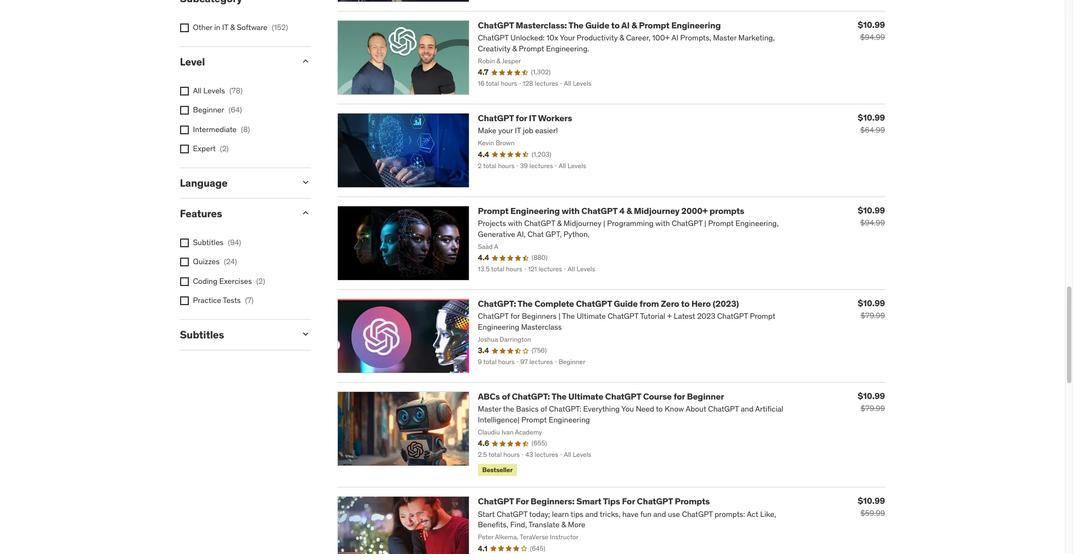 Task type: vqa. For each thing, say whether or not it's contained in the screenshot.


Task type: locate. For each thing, give the bounding box(es) containing it.
xsmall image for all
[[180, 87, 189, 95]]

2 xsmall image from the top
[[180, 145, 189, 154]]

$10.99 for beginner
[[858, 391, 885, 401]]

0 horizontal spatial engineering
[[510, 205, 560, 216]]

$79.99
[[861, 311, 885, 321], [861, 404, 885, 413]]

xsmall image left 'quizzes'
[[180, 258, 189, 267]]

for right course
[[674, 391, 685, 402]]

0 vertical spatial prompt
[[639, 20, 670, 31]]

engineering
[[672, 20, 721, 31], [510, 205, 560, 216]]

it
[[222, 23, 228, 32], [529, 113, 536, 124]]

the right masterclass:
[[569, 20, 584, 31]]

1 for from the left
[[516, 496, 529, 507]]

1 vertical spatial small image
[[300, 207, 311, 218]]

1 vertical spatial xsmall image
[[180, 145, 189, 154]]

1 vertical spatial subtitles
[[180, 328, 224, 341]]

2 vertical spatial xsmall image
[[180, 297, 189, 305]]

1 $79.99 from the top
[[861, 311, 885, 321]]

intermediate
[[193, 124, 237, 134]]

complete
[[535, 298, 574, 309]]

to
[[611, 20, 620, 31], [681, 298, 690, 309]]

$10.99 $94.99
[[858, 19, 885, 42], [858, 205, 885, 228]]

1 vertical spatial $10.99 $94.99
[[858, 205, 885, 228]]

2 xsmall image from the top
[[180, 87, 189, 95]]

subtitles for subtitles
[[180, 328, 224, 341]]

features button
[[180, 207, 291, 220]]

chatgpt for beginners: smart tips for chatgpt prompts
[[478, 496, 710, 507]]

1 horizontal spatial beginner
[[687, 391, 724, 402]]

1 $10.99 $79.99 from the top
[[858, 298, 885, 321]]

xsmall image
[[180, 106, 189, 115], [180, 145, 189, 154], [180, 297, 189, 305]]

1 xsmall image from the top
[[180, 24, 189, 32]]

chatgpt masterclass: the guide to ai & prompt engineering link
[[478, 20, 721, 31]]

chatgpt for beginners: smart tips for chatgpt prompts link
[[478, 496, 710, 507]]

to right zero
[[681, 298, 690, 309]]

0 horizontal spatial the
[[518, 298, 533, 309]]

the left complete
[[518, 298, 533, 309]]

(94)
[[228, 237, 241, 247]]

$10.99
[[858, 19, 885, 30], [858, 112, 885, 123], [858, 205, 885, 216], [858, 298, 885, 309], [858, 391, 885, 401], [858, 495, 885, 506]]

beginners:
[[531, 496, 575, 507]]

0 horizontal spatial for
[[516, 113, 527, 124]]

1 horizontal spatial it
[[529, 113, 536, 124]]

for
[[516, 113, 527, 124], [674, 391, 685, 402]]

the left ultimate
[[552, 391, 567, 402]]

language
[[180, 176, 228, 189]]

0 horizontal spatial beginner
[[193, 105, 224, 115]]

prompts
[[710, 205, 745, 216]]

(2) down intermediate (8)
[[220, 144, 229, 154]]

1 vertical spatial guide
[[614, 298, 638, 309]]

1 vertical spatial $94.99
[[860, 218, 885, 228]]

0 vertical spatial $10.99 $79.99
[[858, 298, 885, 321]]

xsmall image left practice
[[180, 297, 189, 305]]

0 horizontal spatial to
[[611, 20, 620, 31]]

3 small image from the top
[[300, 329, 311, 340]]

2 $10.99 $94.99 from the top
[[858, 205, 885, 228]]

subtitles down practice
[[180, 328, 224, 341]]

exercises
[[219, 276, 252, 286]]

1 vertical spatial $10.99 $79.99
[[858, 391, 885, 413]]

from
[[640, 298, 659, 309]]

midjourney
[[634, 205, 680, 216]]

1 $10.99 $94.99 from the top
[[858, 19, 885, 42]]

0 vertical spatial engineering
[[672, 20, 721, 31]]

prompt engineering with chatgpt 4 & midjourney 2000+ prompts link
[[478, 205, 745, 216]]

chatgpt for it workers
[[478, 113, 572, 124]]

5 $10.99 from the top
[[858, 391, 885, 401]]

1 $10.99 from the top
[[858, 19, 885, 30]]

0 horizontal spatial (2)
[[220, 144, 229, 154]]

0 vertical spatial small image
[[300, 56, 311, 67]]

1 vertical spatial $79.99
[[861, 404, 885, 413]]

(8)
[[241, 124, 250, 134]]

0 vertical spatial for
[[516, 113, 527, 124]]

1 vertical spatial chatgpt:
[[512, 391, 550, 402]]

2 $10.99 $79.99 from the top
[[858, 391, 885, 413]]

beginner
[[193, 105, 224, 115], [687, 391, 724, 402]]

0 horizontal spatial guide
[[586, 20, 610, 31]]

$10.99 $64.99
[[858, 112, 885, 135]]

xsmall image for intermediate
[[180, 125, 189, 134]]

intermediate (8)
[[193, 124, 250, 134]]

2 horizontal spatial the
[[569, 20, 584, 31]]

& right 4
[[627, 205, 632, 216]]

1 $94.99 from the top
[[860, 32, 885, 42]]

beginner right course
[[687, 391, 724, 402]]

workers
[[538, 113, 572, 124]]

practice tests (7)
[[193, 296, 254, 305]]

1 small image from the top
[[300, 56, 311, 67]]

xsmall image left intermediate
[[180, 125, 189, 134]]

abcs
[[478, 391, 500, 402]]

0 vertical spatial the
[[569, 20, 584, 31]]

for left workers
[[516, 113, 527, 124]]

(2)
[[220, 144, 229, 154], [256, 276, 265, 286]]

ultimate
[[569, 391, 604, 402]]

chatgpt for it workers link
[[478, 113, 572, 124]]

2 small image from the top
[[300, 207, 311, 218]]

masterclass:
[[516, 20, 567, 31]]

xsmall image
[[180, 24, 189, 32], [180, 87, 189, 95], [180, 125, 189, 134], [180, 238, 189, 247], [180, 258, 189, 267], [180, 277, 189, 286]]

0 vertical spatial (2)
[[220, 144, 229, 154]]

guide
[[586, 20, 610, 31], [614, 298, 638, 309]]

subtitles
[[193, 237, 224, 247], [180, 328, 224, 341]]

$94.99
[[860, 32, 885, 42], [860, 218, 885, 228]]

small image for level
[[300, 56, 311, 67]]

0 horizontal spatial for
[[516, 496, 529, 507]]

tips
[[603, 496, 620, 507]]

1 horizontal spatial to
[[681, 298, 690, 309]]

to left ai
[[611, 20, 620, 31]]

0 vertical spatial xsmall image
[[180, 106, 189, 115]]

quizzes
[[193, 257, 220, 267]]

guide left from
[[614, 298, 638, 309]]

$79.99 for abcs of chatgpt: the ultimate chatgpt course for beginner
[[861, 404, 885, 413]]

1 horizontal spatial (2)
[[256, 276, 265, 286]]

course
[[643, 391, 672, 402]]

3 xsmall image from the top
[[180, 297, 189, 305]]

xsmall image left expert at the left of page
[[180, 145, 189, 154]]

3 $10.99 from the top
[[858, 205, 885, 216]]

3 xsmall image from the top
[[180, 125, 189, 134]]

xsmall image left subtitles (94)
[[180, 238, 189, 247]]

expert
[[193, 144, 216, 154]]

0 vertical spatial $10.99 $94.99
[[858, 19, 885, 42]]

0 vertical spatial subtitles
[[193, 237, 224, 247]]

small image
[[300, 56, 311, 67], [300, 207, 311, 218], [300, 329, 311, 340]]

$59.99
[[861, 509, 885, 518]]

2000+
[[682, 205, 708, 216]]

1 vertical spatial it
[[529, 113, 536, 124]]

1 horizontal spatial the
[[552, 391, 567, 402]]

subtitles up 'quizzes'
[[193, 237, 224, 247]]

other
[[193, 23, 212, 32]]

chatgpt
[[478, 20, 514, 31], [478, 113, 514, 124], [582, 205, 618, 216], [576, 298, 612, 309], [605, 391, 641, 402], [478, 496, 514, 507], [637, 496, 673, 507]]

0 vertical spatial $79.99
[[861, 311, 885, 321]]

(2023)
[[713, 298, 739, 309]]

chatgpt masterclass: the guide to ai & prompt engineering
[[478, 20, 721, 31]]

1 horizontal spatial for
[[622, 496, 635, 507]]

1 vertical spatial prompt
[[478, 205, 509, 216]]

abcs of chatgpt: the ultimate chatgpt course for beginner link
[[478, 391, 724, 402]]

all levels (78)
[[193, 86, 243, 95]]

small image for subtitles
[[300, 329, 311, 340]]

xsmall image left coding
[[180, 277, 189, 286]]

0 vertical spatial it
[[222, 23, 228, 32]]

4 xsmall image from the top
[[180, 238, 189, 247]]

0 vertical spatial beginner
[[193, 105, 224, 115]]

for left beginners:
[[516, 496, 529, 507]]

2 for from the left
[[622, 496, 635, 507]]

expert (2)
[[193, 144, 229, 154]]

guide left ai
[[586, 20, 610, 31]]

1 horizontal spatial prompt
[[639, 20, 670, 31]]

xsmall image left beginner (64)
[[180, 106, 189, 115]]

$10.99 for engineering
[[858, 19, 885, 30]]

(64)
[[229, 105, 242, 115]]

1 vertical spatial (2)
[[256, 276, 265, 286]]

xsmall image left all
[[180, 87, 189, 95]]

chatgpt:
[[478, 298, 516, 309], [512, 391, 550, 402]]

quizzes (24)
[[193, 257, 237, 267]]

6 xsmall image from the top
[[180, 277, 189, 286]]

the
[[569, 20, 584, 31], [518, 298, 533, 309], [552, 391, 567, 402]]

&
[[632, 20, 637, 31], [230, 23, 235, 32], [627, 205, 632, 216]]

prompt
[[639, 20, 670, 31], [478, 205, 509, 216]]

for
[[516, 496, 529, 507], [622, 496, 635, 507]]

1 vertical spatial beginner
[[687, 391, 724, 402]]

subtitles for subtitles (94)
[[193, 237, 224, 247]]

& right the in
[[230, 23, 235, 32]]

2 $79.99 from the top
[[861, 404, 885, 413]]

$10.99 $79.99
[[858, 298, 885, 321], [858, 391, 885, 413]]

beginner down levels
[[193, 105, 224, 115]]

$10.99 $59.99
[[858, 495, 885, 518]]

(2) right exercises
[[256, 276, 265, 286]]

1 vertical spatial to
[[681, 298, 690, 309]]

0 vertical spatial $94.99
[[860, 32, 885, 42]]

(7)
[[245, 296, 254, 305]]

4 $10.99 from the top
[[858, 298, 885, 309]]

xsmall image left other at left top
[[180, 24, 189, 32]]

5 xsmall image from the top
[[180, 258, 189, 267]]

features
[[180, 207, 222, 220]]

1 vertical spatial for
[[674, 391, 685, 402]]

1 horizontal spatial guide
[[614, 298, 638, 309]]

it right the in
[[222, 23, 228, 32]]

it left workers
[[529, 113, 536, 124]]

0 vertical spatial guide
[[586, 20, 610, 31]]

0 horizontal spatial it
[[222, 23, 228, 32]]

$10.99 $79.99 for chatgpt: the complete chatgpt guide from zero to hero (2023)
[[858, 298, 885, 321]]

2 $94.99 from the top
[[860, 218, 885, 228]]

for right tips
[[622, 496, 635, 507]]

2 vertical spatial the
[[552, 391, 567, 402]]

coding exercises (2)
[[193, 276, 265, 286]]

1 vertical spatial the
[[518, 298, 533, 309]]

2 vertical spatial small image
[[300, 329, 311, 340]]



Task type: describe. For each thing, give the bounding box(es) containing it.
1 horizontal spatial for
[[674, 391, 685, 402]]

0 vertical spatial to
[[611, 20, 620, 31]]

1 vertical spatial engineering
[[510, 205, 560, 216]]

1 horizontal spatial engineering
[[672, 20, 721, 31]]

(24)
[[224, 257, 237, 267]]

$10.99 for prompts
[[858, 205, 885, 216]]

tests
[[223, 296, 241, 305]]

software
[[237, 23, 268, 32]]

language button
[[180, 176, 291, 189]]

it for &
[[222, 23, 228, 32]]

$64.99
[[860, 125, 885, 135]]

levels
[[203, 86, 225, 95]]

level button
[[180, 55, 291, 68]]

0 horizontal spatial prompt
[[478, 205, 509, 216]]

subtitles (94)
[[193, 237, 241, 247]]

practice
[[193, 296, 221, 305]]

(152)
[[272, 23, 288, 32]]

xsmall image for other
[[180, 24, 189, 32]]

chatgpt: the complete chatgpt guide from zero to hero (2023)
[[478, 298, 739, 309]]

1 xsmall image from the top
[[180, 106, 189, 115]]

zero
[[661, 298, 679, 309]]

$10.99 $94.99 for chatgpt masterclass: the guide to ai & prompt engineering
[[858, 19, 885, 42]]

abcs of chatgpt: the ultimate chatgpt course for beginner
[[478, 391, 724, 402]]

subtitles button
[[180, 328, 291, 341]]

xsmall image for coding
[[180, 277, 189, 286]]

small image
[[300, 177, 311, 188]]

0 vertical spatial chatgpt:
[[478, 298, 516, 309]]

& right ai
[[632, 20, 637, 31]]

$94.99 for chatgpt masterclass: the guide to ai & prompt engineering
[[860, 32, 885, 42]]

2 $10.99 from the top
[[858, 112, 885, 123]]

smart
[[577, 496, 602, 507]]

of
[[502, 391, 510, 402]]

coding
[[193, 276, 218, 286]]

$79.99 for chatgpt: the complete chatgpt guide from zero to hero (2023)
[[861, 311, 885, 321]]

4
[[620, 205, 625, 216]]

xsmall image for features
[[180, 297, 189, 305]]

beginner (64)
[[193, 105, 242, 115]]

xsmall image for quizzes
[[180, 258, 189, 267]]

xsmall image for level
[[180, 145, 189, 154]]

(78)
[[229, 86, 243, 95]]

with
[[562, 205, 580, 216]]

other in it & software (152)
[[193, 23, 288, 32]]

small image for features
[[300, 207, 311, 218]]

it for workers
[[529, 113, 536, 124]]

6 $10.99 from the top
[[858, 495, 885, 506]]

prompt engineering with chatgpt 4 & midjourney 2000+ prompts
[[478, 205, 745, 216]]

ai
[[621, 20, 630, 31]]

$10.99 $79.99 for abcs of chatgpt: the ultimate chatgpt course for beginner
[[858, 391, 885, 413]]

chatgpt: the complete chatgpt guide from zero to hero (2023) link
[[478, 298, 739, 309]]

$10.99 for hero
[[858, 298, 885, 309]]

hero
[[692, 298, 711, 309]]

xsmall image for subtitles
[[180, 238, 189, 247]]

$10.99 $94.99 for prompt engineering with chatgpt 4 & midjourney 2000+ prompts
[[858, 205, 885, 228]]

prompts
[[675, 496, 710, 507]]

in
[[214, 23, 220, 32]]

level
[[180, 55, 205, 68]]

$94.99 for prompt engineering with chatgpt 4 & midjourney 2000+ prompts
[[860, 218, 885, 228]]

all
[[193, 86, 202, 95]]



